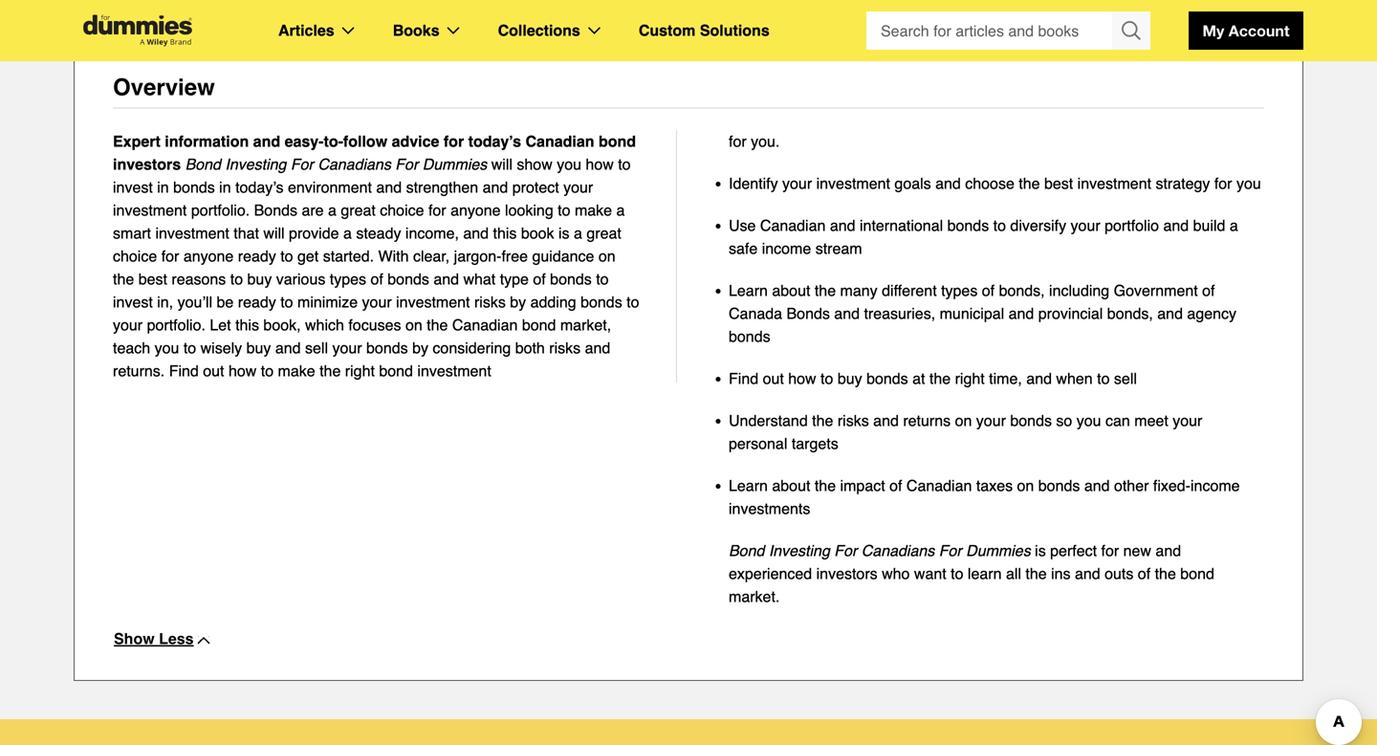 Task type: locate. For each thing, give the bounding box(es) containing it.
to up the market,
[[596, 270, 609, 288]]

by down the type
[[510, 293, 526, 311]]

show less button
[[113, 627, 211, 652]]

0 horizontal spatial choice
[[113, 247, 157, 265]]

1 horizontal spatial choice
[[380, 201, 424, 219]]

0 horizontal spatial dummies
[[423, 155, 487, 173]]

0 vertical spatial great
[[341, 201, 376, 219]]

1 horizontal spatial bonds,
[[1108, 305, 1154, 322]]

in
[[157, 178, 169, 196], [219, 178, 231, 196]]

0 vertical spatial today's
[[468, 133, 522, 150]]

0 horizontal spatial in
[[157, 178, 169, 196]]

best
[[1045, 175, 1074, 192], [138, 270, 167, 288]]

when
[[1057, 370, 1093, 388]]

to down book,
[[261, 362, 274, 380]]

0 vertical spatial bond
[[185, 155, 221, 173]]

how right show
[[586, 155, 614, 173]]

with
[[378, 247, 409, 265]]

get
[[298, 247, 319, 265]]

canadians up who
[[862, 542, 935, 560]]

meet
[[1135, 412, 1169, 430]]

including
[[1050, 282, 1110, 299]]

and left the protect
[[483, 178, 508, 196]]

and left build
[[1164, 217, 1190, 234]]

2 vertical spatial risks
[[838, 412, 870, 430]]

open collections list image
[[588, 27, 601, 34]]

the down the smart
[[113, 270, 134, 288]]

1 vertical spatial choice
[[113, 247, 157, 265]]

today's
[[468, 133, 522, 150], [235, 178, 284, 196]]

learn inside learn about the impact of canadian taxes on bonds and other fixed-income investments
[[729, 477, 768, 495]]

1 vertical spatial bonds,
[[1108, 305, 1154, 322]]

0 horizontal spatial is
[[559, 224, 570, 242]]

bonds left so
[[1011, 412, 1052, 430]]

1 horizontal spatial risks
[[549, 339, 581, 357]]

sell up can
[[1115, 370, 1138, 388]]

new
[[1124, 542, 1152, 560]]

types inside learn about the many different types of bonds, including government of canada bonds and treasuries, municipal and provincial bonds, and agency bonds
[[942, 282, 978, 299]]

on
[[599, 247, 616, 265], [406, 316, 423, 334], [955, 412, 972, 430], [1018, 477, 1035, 495]]

and down book,
[[275, 339, 301, 357]]

0 vertical spatial about
[[773, 282, 811, 299]]

1 horizontal spatial bond investing for canadians for dummies
[[729, 542, 1031, 560]]

0 vertical spatial ready
[[238, 247, 276, 265]]

1 horizontal spatial great
[[587, 224, 622, 242]]

find out how to buy bonds at the right time, and when to sell
[[729, 370, 1138, 388]]

close this dialog image
[[1349, 668, 1368, 687]]

1 horizontal spatial sell
[[1115, 370, 1138, 388]]

how down the wisely
[[229, 362, 257, 380]]

1 horizontal spatial dummies
[[967, 542, 1031, 560]]

1 vertical spatial today's
[[235, 178, 284, 196]]

0 horizontal spatial risks
[[475, 293, 506, 311]]

bonds inside understand the risks and returns on your bonds so you can meet your personal targets
[[1011, 412, 1052, 430]]

best inside the will show you how to invest in bonds in today's environment and strengthen and protect your investment portfolio. bonds are a great choice for anyone looking to make a smart investment that will provide a steady income, and this book is a great choice for anyone ready to get started. with clear, jargon-free guidance on the best reasons to buy various types of bonds and what type of bonds to invest in, you'll be ready to minimize your investment risks by adding bonds to your portfolio. let this book, which focuses on the canadian bond market, teach you to wisely buy and sell your bonds by considering both risks and returns. find out how to make the right bond investment
[[138, 270, 167, 288]]

0 horizontal spatial great
[[341, 201, 376, 219]]

1 horizontal spatial types
[[942, 282, 978, 299]]

1 horizontal spatial is
[[1035, 542, 1046, 560]]

1 vertical spatial best
[[138, 270, 167, 288]]

for right advice
[[444, 133, 464, 150]]

0 vertical spatial dummies
[[423, 155, 487, 173]]

canadian
[[526, 133, 595, 150], [761, 217, 826, 234], [452, 316, 518, 334], [907, 477, 973, 495]]

the right 'all'
[[1026, 565, 1047, 583]]

of inside is perfect for new and experienced investors who want to learn all the ins and outs of the bond market.
[[1138, 565, 1151, 583]]

dummies up learn
[[967, 542, 1031, 560]]

1 horizontal spatial canadians
[[862, 542, 935, 560]]

canadian inside use canadian and international bonds to diversify your portfolio and build a safe income stream
[[761, 217, 826, 234]]

and right municipal
[[1009, 305, 1035, 322]]

investors
[[113, 155, 181, 173], [817, 565, 878, 583]]

learn up investments
[[729, 477, 768, 495]]

1 horizontal spatial make
[[575, 201, 612, 219]]

the left many
[[815, 282, 836, 299]]

1 vertical spatial is
[[1035, 542, 1046, 560]]

at
[[913, 370, 926, 388]]

anyone down "strengthen"
[[451, 201, 501, 219]]

today's up that
[[235, 178, 284, 196]]

0 horizontal spatial investors
[[113, 155, 181, 173]]

ready right be
[[238, 293, 276, 311]]

learn
[[729, 282, 768, 299], [729, 477, 768, 495]]

0 horizontal spatial bond investing for canadians for dummies
[[185, 155, 492, 173]]

learn about the many different types of bonds, including government of canada bonds and treasuries, municipal and provincial bonds, and agency bonds
[[729, 282, 1237, 345]]

buy left various
[[247, 270, 272, 288]]

reasons
[[172, 270, 226, 288]]

of up municipal
[[982, 282, 995, 299]]

1 vertical spatial learn
[[729, 477, 768, 495]]

on right taxes at the bottom right
[[1018, 477, 1035, 495]]

risks inside understand the risks and returns on your bonds so you can meet your personal targets
[[838, 412, 870, 430]]

learn about the impact of canadian taxes on bonds and other fixed-income investments
[[729, 477, 1241, 518]]

0 vertical spatial learn
[[729, 282, 768, 299]]

bonds
[[254, 201, 298, 219], [787, 305, 830, 322]]

0 vertical spatial is
[[559, 224, 570, 242]]

market,
[[561, 316, 612, 334]]

ready down that
[[238, 247, 276, 265]]

bond up experienced
[[729, 542, 765, 560]]

make up guidance
[[575, 201, 612, 219]]

personal
[[729, 435, 788, 453]]

you right strategy
[[1237, 175, 1262, 192]]

make
[[575, 201, 612, 219], [278, 362, 315, 380]]

find right returns.
[[169, 362, 199, 380]]

0 horizontal spatial sell
[[305, 339, 328, 357]]

1 vertical spatial income
[[1191, 477, 1241, 495]]

make down book,
[[278, 362, 315, 380]]

investing up experienced
[[769, 542, 830, 560]]

different
[[882, 282, 937, 299]]

buy
[[247, 270, 272, 288], [247, 339, 271, 357], [838, 370, 863, 388]]

bond
[[599, 133, 636, 150], [522, 316, 556, 334], [379, 362, 413, 380], [1181, 565, 1215, 583]]

0 vertical spatial best
[[1045, 175, 1074, 192]]

1 vertical spatial about
[[773, 477, 811, 495]]

1 vertical spatial bonds
[[787, 305, 830, 322]]

is
[[559, 224, 570, 242], [1035, 542, 1046, 560]]

types
[[330, 270, 367, 288], [942, 282, 978, 299]]

1 learn from the top
[[729, 282, 768, 299]]

a inside use canadian and international bonds to diversify your portfolio and build a safe income stream
[[1230, 217, 1239, 234]]

investors inside expert information and easy-to-follow advice for today's canadian bond investors
[[113, 155, 181, 173]]

0 horizontal spatial income
[[762, 240, 812, 257]]

income right safe
[[762, 240, 812, 257]]

1 vertical spatial portfolio.
[[147, 316, 206, 334]]

understand the risks and returns on your bonds so you can meet your personal targets
[[729, 412, 1203, 453]]

canadian right use
[[761, 217, 826, 234]]

to right want at the right bottom of the page
[[951, 565, 964, 583]]

learn for learn about the many different types of bonds, including government of canada bonds and treasuries, municipal and provincial bonds, and agency bonds
[[729, 282, 768, 299]]

1 about from the top
[[773, 282, 811, 299]]

0 horizontal spatial out
[[203, 362, 224, 380]]

your
[[783, 175, 812, 192], [564, 178, 593, 196], [1071, 217, 1101, 234], [362, 293, 392, 311], [113, 316, 143, 334], [332, 339, 362, 357], [977, 412, 1007, 430], [1173, 412, 1203, 430]]

to left diversify
[[994, 217, 1007, 234]]

bonds down guidance
[[550, 270, 592, 288]]

risks down what
[[475, 293, 506, 311]]

0 horizontal spatial best
[[138, 270, 167, 288]]

of right impact
[[890, 477, 903, 495]]

a right looking
[[617, 201, 625, 219]]

this
[[493, 224, 517, 242], [235, 316, 259, 334]]

the
[[1019, 175, 1041, 192], [113, 270, 134, 288], [815, 282, 836, 299], [427, 316, 448, 334], [320, 362, 341, 380], [930, 370, 951, 388], [813, 412, 834, 430], [815, 477, 836, 495], [1026, 565, 1047, 583], [1155, 565, 1177, 583]]

how
[[586, 155, 614, 173], [229, 362, 257, 380], [789, 370, 817, 388]]

0 horizontal spatial bonds,
[[999, 282, 1045, 299]]

0 vertical spatial income
[[762, 240, 812, 257]]

your right 'identify'
[[783, 175, 812, 192]]

for down "strengthen"
[[429, 201, 446, 219]]

0 horizontal spatial anyone
[[184, 247, 234, 265]]

out up understand
[[763, 370, 784, 388]]

1 vertical spatial ready
[[238, 293, 276, 311]]

about for investments
[[773, 477, 811, 495]]

your right the protect
[[564, 178, 593, 196]]

0 vertical spatial will
[[492, 155, 513, 173]]

1 horizontal spatial in
[[219, 178, 231, 196]]

free
[[502, 247, 528, 265]]

your down time,
[[977, 412, 1007, 430]]

to up book,
[[281, 293, 293, 311]]

0 vertical spatial make
[[575, 201, 612, 219]]

invest up the smart
[[113, 178, 153, 196]]

portfolio. down in,
[[147, 316, 206, 334]]

the right the outs
[[1155, 565, 1177, 583]]

sell inside the will show you how to invest in bonds in today's environment and strengthen and protect your investment portfolio. bonds are a great choice for anyone looking to make a smart investment that will provide a steady income, and this book is a great choice for anyone ready to get started. with clear, jargon-free guidance on the best reasons to buy various types of bonds and what type of bonds to invest in, you'll be ready to minimize your investment risks by adding bonds to your portfolio. let this book, which focuses on the canadian bond market, teach you to wisely buy and sell your bonds by considering both risks and returns. find out how to make the right bond investment
[[305, 339, 328, 357]]

about inside learn about the impact of canadian taxes on bonds and other fixed-income investments
[[773, 477, 811, 495]]

buy left the at
[[838, 370, 863, 388]]

bonds left the at
[[867, 370, 909, 388]]

canadian up considering at the left
[[452, 316, 518, 334]]

agency
[[1188, 305, 1237, 322]]

this right let
[[235, 316, 259, 334]]

0 horizontal spatial find
[[169, 362, 199, 380]]

on inside understand the risks and returns on your bonds so you can meet your personal targets
[[955, 412, 972, 430]]

will
[[492, 155, 513, 173], [264, 224, 285, 242]]

0 horizontal spatial bonds
[[254, 201, 298, 219]]

you right show
[[557, 155, 582, 173]]

1 horizontal spatial today's
[[468, 133, 522, 150]]

bond investing for canadians for dummies
[[185, 155, 492, 173], [729, 542, 1031, 560]]

for
[[291, 155, 314, 173], [395, 155, 418, 173], [835, 542, 858, 560], [939, 542, 962, 560]]

learn inside learn about the many different types of bonds, including government of canada bonds and treasuries, municipal and provincial bonds, and agency bonds
[[729, 282, 768, 299]]

investors down expert
[[113, 155, 181, 173]]

1 horizontal spatial this
[[493, 224, 517, 242]]

advice
[[392, 133, 440, 150]]

targets
[[792, 435, 839, 453]]

risks
[[475, 293, 506, 311], [549, 339, 581, 357], [838, 412, 870, 430]]

canadian left taxes at the bottom right
[[907, 477, 973, 495]]

dummies
[[423, 155, 487, 173], [967, 542, 1031, 560]]

best up diversify
[[1045, 175, 1074, 192]]

about inside learn about the many different types of bonds, including government of canada bonds and treasuries, municipal and provincial bonds, and agency bonds
[[773, 282, 811, 299]]

0 vertical spatial by
[[510, 293, 526, 311]]

investment
[[817, 175, 891, 192], [1078, 175, 1152, 192], [113, 201, 187, 219], [155, 224, 229, 242], [396, 293, 470, 311], [418, 362, 492, 380]]

types inside the will show you how to invest in bonds in today's environment and strengthen and protect your investment portfolio. bonds are a great choice for anyone looking to make a smart investment that will provide a steady income, and this book is a great choice for anyone ready to get started. with clear, jargon-free guidance on the best reasons to buy various types of bonds and what type of bonds to invest in, you'll be ready to minimize your investment risks by adding bonds to your portfolio. let this book, which focuses on the canadian bond market, teach you to wisely buy and sell your bonds by considering both risks and returns. find out how to make the right bond investment
[[330, 270, 367, 288]]

risks up targets
[[838, 412, 870, 430]]

bond
[[185, 155, 221, 173], [729, 542, 765, 560]]

0 horizontal spatial by
[[412, 339, 429, 357]]

teach
[[113, 339, 150, 357]]

1 vertical spatial investing
[[769, 542, 830, 560]]

can
[[1106, 412, 1131, 430]]

0 vertical spatial bonds
[[254, 201, 298, 219]]

bonds down information
[[173, 178, 215, 196]]

experienced
[[729, 565, 813, 583]]

investment down considering at the left
[[418, 362, 492, 380]]

1 invest from the top
[[113, 178, 153, 196]]

investing
[[225, 155, 287, 173], [769, 542, 830, 560]]

1 horizontal spatial best
[[1045, 175, 1074, 192]]

how up understand
[[789, 370, 817, 388]]

0 vertical spatial anyone
[[451, 201, 501, 219]]

outs
[[1105, 565, 1134, 583]]

anyone up reasons
[[184, 247, 234, 265]]

smart
[[113, 224, 151, 242]]

use
[[729, 217, 756, 234]]

right inside the will show you how to invest in bonds in today's environment and strengthen and protect your investment portfolio. bonds are a great choice for anyone looking to make a smart investment that will provide a steady income, and this book is a great choice for anyone ready to get started. with clear, jargon-free guidance on the best reasons to buy various types of bonds and what type of bonds to invest in, you'll be ready to minimize your investment risks by adding bonds to your portfolio. let this book, which focuses on the canadian bond market, teach you to wisely buy and sell your bonds by considering both risks and returns. find out how to make the right bond investment
[[345, 362, 375, 380]]

0 horizontal spatial canadians
[[318, 155, 391, 173]]

provincial
[[1039, 305, 1104, 322]]

about for and
[[773, 282, 811, 299]]

0 horizontal spatial make
[[278, 362, 315, 380]]

of down the new
[[1138, 565, 1151, 583]]

group
[[867, 11, 1151, 50]]

is inside the will show you how to invest in bonds in today's environment and strengthen and protect your investment portfolio. bonds are a great choice for anyone looking to make a smart investment that will provide a steady income, and this book is a great choice for anyone ready to get started. with clear, jargon-free guidance on the best reasons to buy various types of bonds and what type of bonds to invest in, you'll be ready to minimize your investment risks by adding bonds to your portfolio. let this book, which focuses on the canadian bond market, teach you to wisely buy and sell your bonds by considering both risks and returns. find out how to make the right bond investment
[[559, 224, 570, 242]]

find inside the will show you how to invest in bonds in today's environment and strengthen and protect your investment portfolio. bonds are a great choice for anyone looking to make a smart investment that will provide a steady income, and this book is a great choice for anyone ready to get started. with clear, jargon-free guidance on the best reasons to buy various types of bonds and what type of bonds to invest in, you'll be ready to minimize your investment risks by adding bonds to your portfolio. let this book, which focuses on the canadian bond market, teach you to wisely buy and sell your bonds by considering both risks and returns. find out how to make the right bond investment
[[169, 362, 199, 380]]

that
[[234, 224, 259, 242]]

sell
[[305, 339, 328, 357], [1115, 370, 1138, 388]]

and down clear,
[[434, 270, 459, 288]]

1 vertical spatial great
[[587, 224, 622, 242]]

to
[[618, 155, 631, 173], [558, 201, 571, 219], [994, 217, 1007, 234], [281, 247, 293, 265], [230, 270, 243, 288], [596, 270, 609, 288], [281, 293, 293, 311], [627, 293, 640, 311], [184, 339, 196, 357], [261, 362, 274, 380], [821, 370, 834, 388], [1098, 370, 1110, 388], [951, 565, 964, 583]]

right left time,
[[955, 370, 985, 388]]

bonds down choose
[[948, 217, 990, 234]]

be
[[217, 293, 234, 311]]

the right choose
[[1019, 175, 1041, 192]]

custom solutions
[[639, 22, 770, 39]]

government
[[1114, 282, 1199, 299]]

2 about from the top
[[773, 477, 811, 495]]

clear,
[[413, 247, 450, 265]]

bonds right taxes at the bottom right
[[1039, 477, 1081, 495]]

0 horizontal spatial this
[[235, 316, 259, 334]]

right down focuses
[[345, 362, 375, 380]]

of right the type
[[533, 270, 546, 288]]

1 horizontal spatial investors
[[817, 565, 878, 583]]

adding
[[531, 293, 577, 311]]

0 vertical spatial investors
[[113, 155, 181, 173]]

2 horizontal spatial risks
[[838, 412, 870, 430]]

about up canada
[[773, 282, 811, 299]]

1 vertical spatial investors
[[817, 565, 878, 583]]

2 learn from the top
[[729, 477, 768, 495]]

1 vertical spatial bond
[[729, 542, 765, 560]]

bond investing for canadians for dummies up who
[[729, 542, 1031, 560]]

logo image
[[74, 15, 202, 46]]

1 horizontal spatial investing
[[769, 542, 830, 560]]

income right other
[[1191, 477, 1241, 495]]

goals
[[895, 175, 932, 192]]

dummies up "strengthen"
[[423, 155, 487, 173]]

bonds right canada
[[787, 305, 830, 322]]

0 vertical spatial this
[[493, 224, 517, 242]]

0 horizontal spatial right
[[345, 362, 375, 380]]

0 horizontal spatial will
[[264, 224, 285, 242]]

and left easy-
[[253, 133, 280, 150]]

bond inside is perfect for new and experienced investors who want to learn all the ins and outs of the bond market.
[[1181, 565, 1215, 583]]

today's up show
[[468, 133, 522, 150]]

bond investing for canadians for dummies down to-
[[185, 155, 492, 173]]

and inside expert information and easy-to-follow advice for today's canadian bond investors
[[253, 133, 280, 150]]

investors left who
[[817, 565, 878, 583]]

1 vertical spatial bond investing for canadians for dummies
[[729, 542, 1031, 560]]

invest left in,
[[113, 293, 153, 311]]

identify your investment goals and choose the best investment strategy for you
[[729, 175, 1262, 192]]

1 vertical spatial invest
[[113, 293, 153, 311]]

bonds inside learn about the many different types of bonds, including government of canada bonds and treasuries, municipal and provincial bonds, and agency bonds
[[729, 328, 771, 345]]

0 vertical spatial sell
[[305, 339, 328, 357]]

all
[[1007, 565, 1022, 583]]

0 horizontal spatial investing
[[225, 155, 287, 173]]

ready
[[238, 247, 276, 265], [238, 293, 276, 311]]

types up municipal
[[942, 282, 978, 299]]

will show you how to invest in bonds in today's environment and strengthen and protect your investment portfolio. bonds are a great choice for anyone looking to make a smart investment that will provide a steady income, and this book is a great choice for anyone ready to get started. with clear, jargon-free guidance on the best reasons to buy various types of bonds and what type of bonds to invest in, you'll be ready to minimize your investment risks by adding bonds to your portfolio. let this book, which focuses on the canadian bond market, teach you to wisely buy and sell your bonds by considering both risks and returns. find out how to make the right bond investment
[[113, 155, 640, 380]]

canadian up show
[[526, 133, 595, 150]]

canadian inside learn about the impact of canadian taxes on bonds and other fixed-income investments
[[907, 477, 973, 495]]

to inside use canadian and international bonds to diversify your portfolio and build a safe income stream
[[994, 217, 1007, 234]]

1 horizontal spatial income
[[1191, 477, 1241, 495]]

find
[[169, 362, 199, 380], [729, 370, 759, 388]]

both
[[515, 339, 545, 357]]



Task type: vqa. For each thing, say whether or not it's contained in the screenshot.
the you in Dealing with an addiction means you stop wasting time and energy on self-deception and denial. Take a good, hard look at yourself and be perfectly honest. Are any of these statements true for you?
no



Task type: describe. For each thing, give the bounding box(es) containing it.
on right focuses
[[406, 316, 423, 334]]

solutions
[[700, 22, 770, 39]]

time,
[[990, 370, 1023, 388]]

show
[[517, 155, 553, 173]]

many
[[841, 282, 878, 299]]

type
[[500, 270, 529, 288]]

choose
[[966, 175, 1015, 192]]

perfect
[[1051, 542, 1098, 560]]

for up reasons
[[161, 247, 179, 265]]

and down the market,
[[585, 339, 611, 357]]

and right time,
[[1027, 370, 1052, 388]]

1 horizontal spatial bond
[[729, 542, 765, 560]]

open article categories image
[[342, 27, 355, 34]]

today's inside expert information and easy-to-follow advice for today's canadian bond investors
[[468, 133, 522, 150]]

0 vertical spatial bonds,
[[999, 282, 1045, 299]]

for down impact
[[835, 542, 858, 560]]

overview
[[113, 74, 215, 100]]

bonds inside use canadian and international bonds to diversify your portfolio and build a safe income stream
[[948, 217, 990, 234]]

2 in from the left
[[219, 178, 231, 196]]

steady
[[356, 224, 401, 242]]

returns.
[[113, 362, 165, 380]]

treasuries,
[[864, 305, 936, 322]]

investment left goals
[[817, 175, 891, 192]]

the up considering at the left
[[427, 316, 448, 334]]

1 horizontal spatial by
[[510, 293, 526, 311]]

investment up portfolio
[[1078, 175, 1152, 192]]

learn
[[968, 565, 1002, 583]]

jargon-
[[454, 247, 502, 265]]

bonds up the market,
[[581, 293, 623, 311]]

to left the wisely
[[184, 339, 196, 357]]

2 horizontal spatial how
[[789, 370, 817, 388]]

to right adding
[[627, 293, 640, 311]]

the inside learn about the impact of canadian taxes on bonds and other fixed-income investments
[[815, 477, 836, 495]]

fixed-
[[1154, 477, 1191, 495]]

to right when
[[1098, 370, 1110, 388]]

0 vertical spatial canadians
[[318, 155, 391, 173]]

guidance
[[532, 247, 595, 265]]

custom
[[639, 22, 696, 39]]

use canadian and international bonds to diversify your portfolio and build a safe income stream
[[729, 217, 1239, 257]]

for down advice
[[395, 155, 418, 173]]

open book categories image
[[447, 27, 460, 34]]

1 vertical spatial sell
[[1115, 370, 1138, 388]]

you inside understand the risks and returns on your bonds so you can meet your personal targets
[[1077, 412, 1102, 430]]

for up want at the right bottom of the page
[[939, 542, 962, 560]]

and down government
[[1158, 305, 1184, 322]]

less
[[159, 630, 194, 648]]

of down with in the left of the page
[[371, 270, 384, 288]]

portfolio
[[1105, 217, 1160, 234]]

canada
[[729, 305, 783, 322]]

1 horizontal spatial how
[[586, 155, 614, 173]]

2 ready from the top
[[238, 293, 276, 311]]

today's inside the will show you how to invest in bonds in today's environment and strengthen and protect your investment portfolio. bonds are a great choice for anyone looking to make a smart investment that will provide a steady income, and this book is a great choice for anyone ready to get started. with clear, jargon-free guidance on the best reasons to buy various types of bonds and what type of bonds to invest in, you'll be ready to minimize your investment risks by adding bonds to your portfolio. let this book, which focuses on the canadian bond market, teach you to wisely buy and sell your bonds by considering both risks and returns. find out how to make the right bond investment
[[235, 178, 284, 196]]

on inside learn about the impact of canadian taxes on bonds and other fixed-income investments
[[1018, 477, 1035, 495]]

for right strategy
[[1215, 175, 1233, 192]]

0 vertical spatial investing
[[225, 155, 287, 173]]

and inside understand the risks and returns on your bonds so you can meet your personal targets
[[874, 412, 899, 430]]

are
[[302, 201, 324, 219]]

strengthen
[[406, 178, 479, 196]]

learn for learn about the impact of canadian taxes on bonds and other fixed-income investments
[[729, 477, 768, 495]]

0 vertical spatial buy
[[247, 270, 272, 288]]

the inside understand the risks and returns on your bonds so you can meet your personal targets
[[813, 412, 834, 430]]

and right ins
[[1075, 565, 1101, 583]]

investment up the smart
[[113, 201, 187, 219]]

and down many
[[835, 305, 860, 322]]

1 vertical spatial anyone
[[184, 247, 234, 265]]

1 horizontal spatial anyone
[[451, 201, 501, 219]]

for inside is perfect for new and experienced investors who want to learn all the ins and outs of the bond market.
[[1102, 542, 1120, 560]]

to right show
[[618, 155, 631, 173]]

wisely
[[201, 339, 242, 357]]

on right guidance
[[599, 247, 616, 265]]

and down expert information and easy-to-follow advice for today's canadian bond investors
[[376, 178, 402, 196]]

for inside expert information and easy-to-follow advice for today's canadian bond investors
[[444, 133, 464, 150]]

your inside use canadian and international bonds to diversify your portfolio and build a safe income stream
[[1071, 217, 1101, 234]]

canadian inside expert information and easy-to-follow advice for today's canadian bond investors
[[526, 133, 595, 150]]

1 in from the left
[[157, 178, 169, 196]]

focuses
[[349, 316, 401, 334]]

build
[[1194, 217, 1226, 234]]

of inside learn about the impact of canadian taxes on bonds and other fixed-income investments
[[890, 477, 903, 495]]

to left get on the left top of page
[[281, 247, 293, 265]]

income inside use canadian and international bonds to diversify your portfolio and build a safe income stream
[[762, 240, 812, 257]]

my
[[1203, 22, 1225, 40]]

0 vertical spatial risks
[[475, 293, 506, 311]]

1 vertical spatial risks
[[549, 339, 581, 357]]

1 vertical spatial this
[[235, 316, 259, 334]]

information
[[165, 133, 249, 150]]

so
[[1057, 412, 1073, 430]]

follow
[[343, 133, 388, 150]]

started.
[[323, 247, 374, 265]]

and right goals
[[936, 175, 961, 192]]

1 vertical spatial will
[[264, 224, 285, 242]]

protect
[[513, 178, 559, 196]]

easy-
[[285, 133, 324, 150]]

my account
[[1203, 22, 1290, 40]]

1 horizontal spatial find
[[729, 370, 759, 388]]

income inside learn about the impact of canadian taxes on bonds and other fixed-income investments
[[1191, 477, 1241, 495]]

1 ready from the top
[[238, 247, 276, 265]]

expert information and easy-to-follow advice for today's canadian bond investors
[[113, 133, 636, 173]]

the down which
[[320, 362, 341, 380]]

1 horizontal spatial out
[[763, 370, 784, 388]]

1 vertical spatial buy
[[247, 339, 271, 357]]

1 horizontal spatial will
[[492, 155, 513, 173]]

show less
[[114, 630, 194, 648]]

municipal
[[940, 305, 1005, 322]]

0 vertical spatial bond investing for canadians for dummies
[[185, 155, 492, 173]]

bonds down focuses
[[366, 339, 408, 357]]

identify
[[729, 175, 778, 192]]

investment down clear,
[[396, 293, 470, 311]]

and right the new
[[1156, 542, 1182, 560]]

1 vertical spatial make
[[278, 362, 315, 380]]

for you.
[[729, 133, 780, 150]]

your right meet
[[1173, 412, 1203, 430]]

2 invest from the top
[[113, 293, 153, 311]]

provide
[[289, 224, 339, 242]]

2 vertical spatial buy
[[838, 370, 863, 388]]

market.
[[729, 588, 780, 606]]

book
[[521, 224, 555, 242]]

bonds inside learn about the impact of canadian taxes on bonds and other fixed-income investments
[[1039, 477, 1081, 495]]

to inside is perfect for new and experienced investors who want to learn all the ins and outs of the bond market.
[[951, 565, 964, 583]]

my account link
[[1189, 11, 1304, 50]]

considering
[[433, 339, 511, 357]]

out inside the will show you how to invest in bonds in today's environment and strengthen and protect your investment portfolio. bonds are a great choice for anyone looking to make a smart investment that will provide a steady income, and this book is a great choice for anyone ready to get started. with clear, jargon-free guidance on the best reasons to buy various types of bonds and what type of bonds to invest in, you'll be ready to minimize your investment risks by adding bonds to your portfolio. let this book, which focuses on the canadian bond market, teach you to wisely buy and sell your bonds by considering both risks and returns. find out how to make the right bond investment
[[203, 362, 224, 380]]

bonds down with in the left of the page
[[388, 270, 429, 288]]

stream
[[816, 240, 863, 257]]

impact
[[841, 477, 886, 495]]

bonds inside learn about the many different types of bonds, including government of canada bonds and treasuries, municipal and provincial bonds, and agency bonds
[[787, 305, 830, 322]]

investments
[[729, 500, 811, 518]]

is perfect for new and experienced investors who want to learn all the ins and outs of the bond market.
[[729, 542, 1215, 606]]

international
[[860, 217, 944, 234]]

account
[[1229, 22, 1290, 40]]

bond inside expert information and easy-to-follow advice for today's canadian bond investors
[[599, 133, 636, 150]]

and up jargon- at top
[[463, 224, 489, 242]]

the inside learn about the many different types of bonds, including government of canada bonds and treasuries, municipal and provincial bonds, and agency bonds
[[815, 282, 836, 299]]

what
[[464, 270, 496, 288]]

is inside is perfect for new and experienced investors who want to learn all the ins and outs of the bond market.
[[1035, 542, 1046, 560]]

Search for articles and books text field
[[867, 11, 1115, 50]]

of up the agency
[[1203, 282, 1216, 299]]

to right looking
[[558, 201, 571, 219]]

book,
[[264, 316, 301, 334]]

articles
[[278, 22, 335, 39]]

investment up reasons
[[155, 224, 229, 242]]

various
[[276, 270, 326, 288]]

who
[[882, 565, 910, 583]]

to up targets
[[821, 370, 834, 388]]

and up stream
[[830, 217, 856, 234]]

1 horizontal spatial right
[[955, 370, 985, 388]]

which
[[305, 316, 344, 334]]

your up teach
[[113, 316, 143, 334]]

in,
[[157, 293, 173, 311]]

you.
[[751, 133, 780, 150]]

your up focuses
[[362, 293, 392, 311]]

looking
[[505, 201, 554, 219]]

show
[[114, 630, 155, 648]]

understand
[[729, 412, 808, 430]]

and inside learn about the impact of canadian taxes on bonds and other fixed-income investments
[[1085, 477, 1110, 495]]

for left you.
[[729, 133, 747, 150]]

custom solutions link
[[639, 18, 770, 43]]

want
[[915, 565, 947, 583]]

diversify
[[1011, 217, 1067, 234]]

your down which
[[332, 339, 362, 357]]

you right teach
[[155, 339, 179, 357]]

for down easy-
[[291, 155, 314, 173]]

minimize
[[298, 293, 358, 311]]

0 vertical spatial choice
[[380, 201, 424, 219]]

to up be
[[230, 270, 243, 288]]

a up guidance
[[574, 224, 583, 242]]

0 horizontal spatial how
[[229, 362, 257, 380]]

a right are
[[328, 201, 337, 219]]

1 vertical spatial by
[[412, 339, 429, 357]]

a up started.
[[343, 224, 352, 242]]

to-
[[324, 133, 343, 150]]

expert
[[113, 133, 161, 150]]

books
[[393, 22, 440, 39]]

canadian inside the will show you how to invest in bonds in today's environment and strengthen and protect your investment portfolio. bonds are a great choice for anyone looking to make a smart investment that will provide a steady income, and this book is a great choice for anyone ready to get started. with clear, jargon-free guidance on the best reasons to buy various types of bonds and what type of bonds to invest in, you'll be ready to minimize your investment risks by adding bonds to your portfolio. let this book, which focuses on the canadian bond market, teach you to wisely buy and sell your bonds by considering both risks and returns. find out how to make the right bond investment
[[452, 316, 518, 334]]

let
[[210, 316, 231, 334]]

the right the at
[[930, 370, 951, 388]]

taxes
[[977, 477, 1013, 495]]

1 vertical spatial canadians
[[862, 542, 935, 560]]

investors inside is perfect for new and experienced investors who want to learn all the ins and outs of the bond market.
[[817, 565, 878, 583]]

0 vertical spatial portfolio.
[[191, 201, 250, 219]]

strategy
[[1156, 175, 1211, 192]]

bonds inside the will show you how to invest in bonds in today's environment and strengthen and protect your investment portfolio. bonds are a great choice for anyone looking to make a smart investment that will provide a steady income, and this book is a great choice for anyone ready to get started. with clear, jargon-free guidance on the best reasons to buy various types of bonds and what type of bonds to invest in, you'll be ready to minimize your investment risks by adding bonds to your portfolio. let this book, which focuses on the canadian bond market, teach you to wisely buy and sell your bonds by considering both risks and returns. find out how to make the right bond investment
[[254, 201, 298, 219]]

collections
[[498, 22, 581, 39]]

1 vertical spatial dummies
[[967, 542, 1031, 560]]



